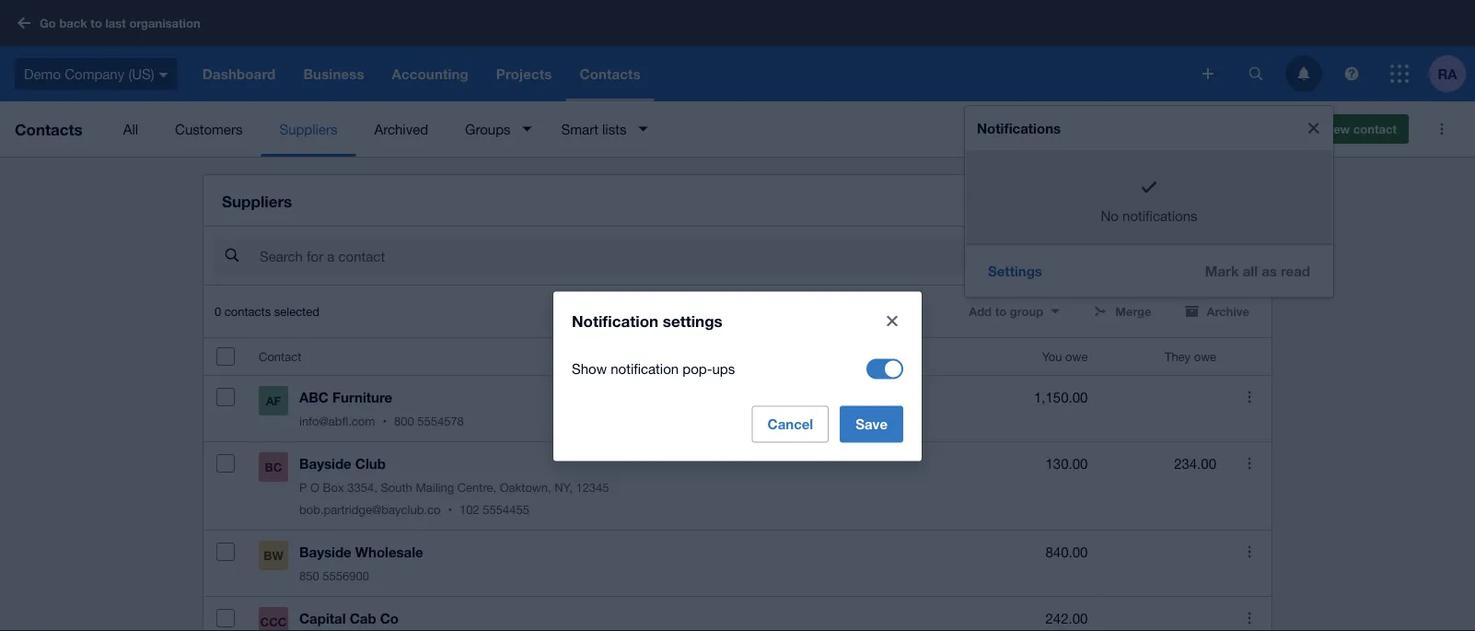 Task type: describe. For each thing, give the bounding box(es) containing it.
0 contacts selected
[[215, 304, 320, 318]]

go back to last organisation link
[[11, 7, 212, 39]]

archived button
[[356, 101, 447, 157]]

no notifications
[[1101, 208, 1198, 224]]

show notification pop-ups
[[572, 361, 735, 377]]

1 horizontal spatial svg image
[[1203, 68, 1214, 79]]

owe for you owe
[[1066, 349, 1088, 364]]

1,150.00
[[1035, 389, 1088, 405]]

info@abfl.com
[[299, 414, 375, 428]]

new
[[1325, 122, 1351, 136]]

you
[[1043, 349, 1063, 364]]

1,150.00 link
[[1035, 386, 1088, 408]]

800
[[394, 414, 414, 428]]

notification settings banner
[[0, 0, 1476, 631]]

cancel button
[[752, 406, 829, 443]]

contact
[[1354, 122, 1397, 136]]

customers button
[[157, 101, 261, 157]]

pop-
[[683, 361, 713, 377]]

all button
[[105, 101, 157, 157]]

archive button
[[1174, 297, 1261, 326]]

Search for a contact field
[[258, 239, 1167, 274]]

new contact button
[[1313, 114, 1409, 144]]

cancel
[[768, 416, 814, 433]]

capital cab co
[[299, 610, 399, 627]]

organisation
[[129, 16, 200, 30]]

• inside the abc furniture info@abfl.com • 800 5554578
[[383, 414, 387, 428]]

read
[[1281, 263, 1311, 280]]

af
[[266, 394, 281, 408]]

contact list table element
[[204, 338, 1272, 631]]

bob.partridge@bayclub.co
[[299, 502, 441, 517]]

102
[[460, 502, 480, 517]]

smart lists
[[562, 121, 627, 137]]

notification
[[572, 312, 659, 330]]

smart
[[562, 121, 599, 137]]

p
[[299, 480, 307, 494]]

name button
[[1178, 238, 1261, 275]]

company
[[65, 66, 125, 82]]

contact
[[259, 349, 301, 364]]

ra
[[1438, 65, 1458, 82]]

bw
[[264, 548, 283, 563]]

box
[[323, 480, 344, 494]]

242.00 link
[[1046, 607, 1088, 629]]

wholesale
[[355, 544, 423, 560]]

mailing
[[416, 480, 454, 494]]

club
[[355, 455, 386, 472]]

groups
[[465, 121, 511, 137]]

cab
[[350, 610, 376, 627]]

abc
[[299, 389, 329, 406]]

840.00 link
[[1046, 541, 1088, 563]]

5556900
[[323, 569, 369, 583]]

bayside wholesale 850 5556900
[[299, 544, 423, 583]]

add
[[969, 304, 992, 318]]

settings
[[663, 312, 723, 330]]

new contact
[[1325, 122, 1397, 136]]

lists
[[602, 121, 627, 137]]

• inside the bayside club p o box 3354, south mailing centre, oaktown, ny, 12345 bob.partridge@bayclub.co • 102 5554455
[[448, 502, 452, 517]]

suppliers inside button
[[280, 121, 338, 137]]

5554455
[[483, 502, 530, 517]]

to inside popup button
[[996, 304, 1007, 318]]

selected
[[274, 304, 320, 318]]

save button
[[840, 406, 904, 443]]

ra button
[[1430, 46, 1476, 101]]



Task type: locate. For each thing, give the bounding box(es) containing it.
go
[[40, 16, 56, 30]]

2 horizontal spatial svg image
[[1391, 64, 1409, 83]]

to
[[91, 16, 102, 30], [996, 304, 1007, 318]]

0 vertical spatial suppliers
[[280, 121, 338, 137]]

1 horizontal spatial •
[[448, 502, 452, 517]]

add to group button
[[958, 297, 1072, 326]]

0 vertical spatial to
[[91, 16, 102, 30]]

suppliers
[[280, 121, 338, 137], [222, 192, 292, 210]]

1 vertical spatial suppliers
[[222, 192, 292, 210]]

130.00 link
[[1046, 453, 1088, 475]]

group inside notification settings banner
[[965, 106, 1334, 297]]

settings
[[988, 263, 1043, 280]]

1 vertical spatial •
[[448, 502, 452, 517]]

they
[[1165, 349, 1191, 364]]

130.00
[[1046, 455, 1088, 471]]

bayside inside 'bayside wholesale 850 5556900'
[[299, 544, 352, 560]]

co
[[380, 610, 399, 627]]

0 horizontal spatial •
[[383, 414, 387, 428]]

name
[[1208, 248, 1246, 265]]

notification
[[611, 361, 679, 377]]

1 vertical spatial to
[[996, 304, 1007, 318]]

bayside for bayside wholesale
[[299, 544, 352, 560]]

0 horizontal spatial owe
[[1066, 349, 1088, 364]]

1 bayside from the top
[[299, 455, 352, 472]]

group
[[1010, 304, 1044, 318]]

they owe
[[1165, 349, 1217, 364]]

archive
[[1207, 304, 1250, 318]]

owe right the you
[[1066, 349, 1088, 364]]

no
[[1101, 208, 1119, 224]]

bayside up 850
[[299, 544, 352, 560]]

840.00
[[1046, 544, 1088, 560]]

1 horizontal spatial owe
[[1195, 349, 1217, 364]]

contacts
[[225, 304, 271, 318]]

• left 800
[[383, 414, 387, 428]]

last
[[105, 16, 126, 30]]

0 vertical spatial •
[[383, 414, 387, 428]]

furniture
[[333, 389, 393, 406]]

mark
[[1206, 263, 1239, 280]]

settings button
[[974, 253, 1057, 290]]

notifications
[[1123, 208, 1198, 224]]

notification settings dialog
[[554, 292, 922, 461]]

owe
[[1066, 349, 1088, 364], [1195, 349, 1217, 364]]

svg image inside go back to last organisation link
[[18, 17, 30, 29]]

242.00
[[1046, 610, 1088, 626]]

as
[[1262, 263, 1278, 280]]

contacts
[[15, 120, 83, 138]]

2 bayside from the top
[[299, 544, 352, 560]]

all
[[123, 121, 138, 137]]

you owe
[[1043, 349, 1088, 364]]

go back to last organisation
[[40, 16, 200, 30]]

bayside inside the bayside club p o box 3354, south mailing centre, oaktown, ny, 12345 bob.partridge@bayclub.co • 102 5554455
[[299, 455, 352, 472]]

5554578
[[418, 414, 464, 428]]

navigation
[[189, 46, 1190, 101]]

capital
[[299, 610, 346, 627]]

archived
[[374, 121, 428, 137]]

• left 102
[[448, 502, 452, 517]]

svg image
[[1391, 64, 1409, 83], [1203, 68, 1214, 79], [159, 73, 168, 77]]

bc
[[265, 460, 282, 474]]

customers
[[175, 121, 243, 137]]

to left last
[[91, 16, 102, 30]]

menu containing all
[[105, 101, 1298, 157]]

ccc
[[260, 615, 287, 629]]

demo company (us) button
[[0, 46, 189, 101]]

groups button
[[447, 101, 543, 157]]

0 vertical spatial bayside
[[299, 455, 352, 472]]

notifications
[[977, 120, 1061, 136]]

centre,
[[458, 480, 497, 494]]

owe for they owe
[[1195, 349, 1217, 364]]

234.00 link
[[1175, 453, 1217, 475]]

1 vertical spatial bayside
[[299, 544, 352, 560]]

svg image inside "demo company (us)" popup button
[[159, 73, 168, 77]]

ups
[[713, 361, 735, 377]]

group containing notifications
[[965, 106, 1334, 297]]

ny,
[[555, 480, 573, 494]]

navigation inside notification settings banner
[[189, 46, 1190, 101]]

1 horizontal spatial to
[[996, 304, 1007, 318]]

smart lists button
[[543, 101, 659, 157]]

oaktown,
[[500, 480, 551, 494]]

1 owe from the left
[[1066, 349, 1088, 364]]

show
[[572, 361, 607, 377]]

add to group
[[969, 304, 1044, 318]]

bayside club p o box 3354, south mailing centre, oaktown, ny, 12345 bob.partridge@bayclub.co • 102 5554455
[[299, 455, 609, 517]]

save
[[856, 416, 888, 433]]

o
[[310, 480, 320, 494]]

south
[[381, 480, 413, 494]]

0 horizontal spatial to
[[91, 16, 102, 30]]

all
[[1243, 263, 1258, 280]]

(us)
[[128, 66, 154, 82]]

owe right they
[[1195, 349, 1217, 364]]

mark all as read
[[1206, 263, 1311, 280]]

abc furniture info@abfl.com • 800 5554578
[[299, 389, 464, 428]]

svg image
[[18, 17, 30, 29], [1250, 67, 1263, 81], [1298, 67, 1310, 81], [1345, 67, 1359, 81]]

group
[[965, 106, 1334, 297]]

12345
[[576, 480, 609, 494]]

menu
[[105, 101, 1298, 157]]

850
[[299, 569, 319, 583]]

•
[[383, 414, 387, 428], [448, 502, 452, 517]]

2 owe from the left
[[1195, 349, 1217, 364]]

0 horizontal spatial svg image
[[159, 73, 168, 77]]

demo
[[24, 66, 61, 82]]

to inside notification settings banner
[[91, 16, 102, 30]]

0
[[215, 304, 221, 318]]

bayside for bayside club
[[299, 455, 352, 472]]

demo company (us)
[[24, 66, 154, 82]]

bayside up box
[[299, 455, 352, 472]]

234.00
[[1175, 455, 1217, 471]]

3354,
[[348, 480, 377, 494]]

to right add at the right of the page
[[996, 304, 1007, 318]]



Task type: vqa. For each thing, say whether or not it's contained in the screenshot.
PLAN
no



